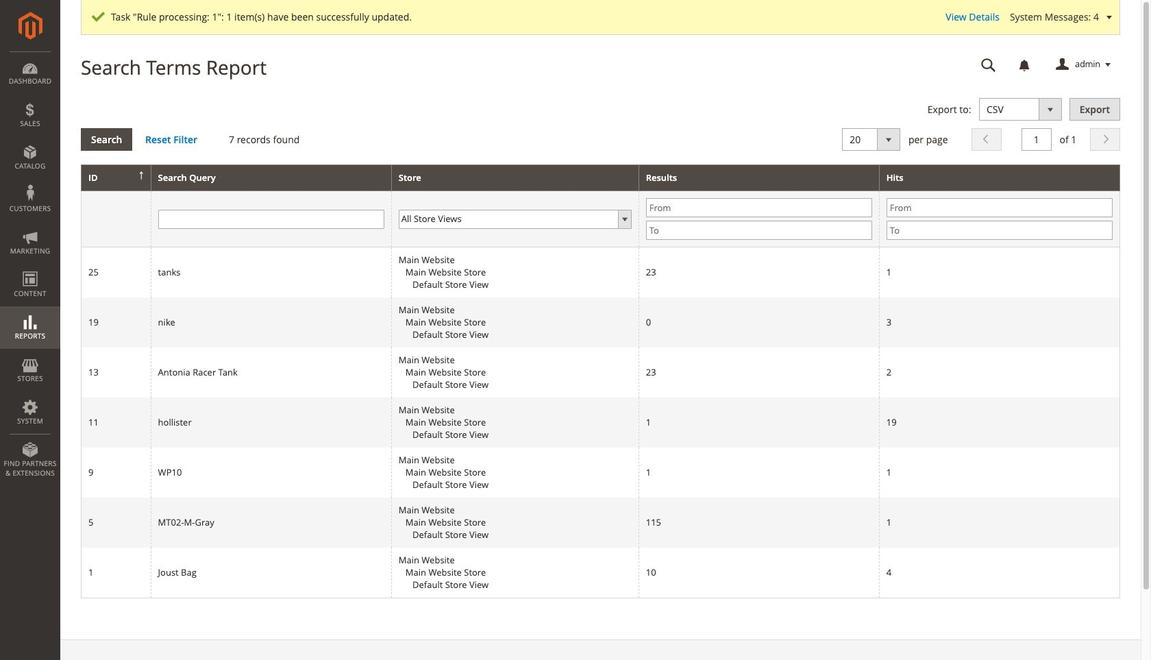 Task type: describe. For each thing, give the bounding box(es) containing it.
from text field for to text field
[[887, 198, 1113, 218]]

magento admin panel image
[[18, 12, 42, 40]]

To text field
[[646, 221, 872, 240]]



Task type: locate. For each thing, give the bounding box(es) containing it.
1 from text field from the left
[[646, 198, 872, 218]]

To text field
[[887, 221, 1113, 240]]

None text field
[[1022, 128, 1052, 151], [158, 210, 384, 229], [1022, 128, 1052, 151], [158, 210, 384, 229]]

2 from text field from the left
[[887, 198, 1113, 218]]

1 horizontal spatial from text field
[[887, 198, 1113, 218]]

None text field
[[972, 53, 1006, 77]]

0 horizontal spatial from text field
[[646, 198, 872, 218]]

from text field up to text box
[[646, 198, 872, 218]]

from text field up to text field
[[887, 198, 1113, 218]]

from text field for to text box
[[646, 198, 872, 218]]

menu bar
[[0, 51, 60, 485]]

From text field
[[646, 198, 872, 218], [887, 198, 1113, 218]]



